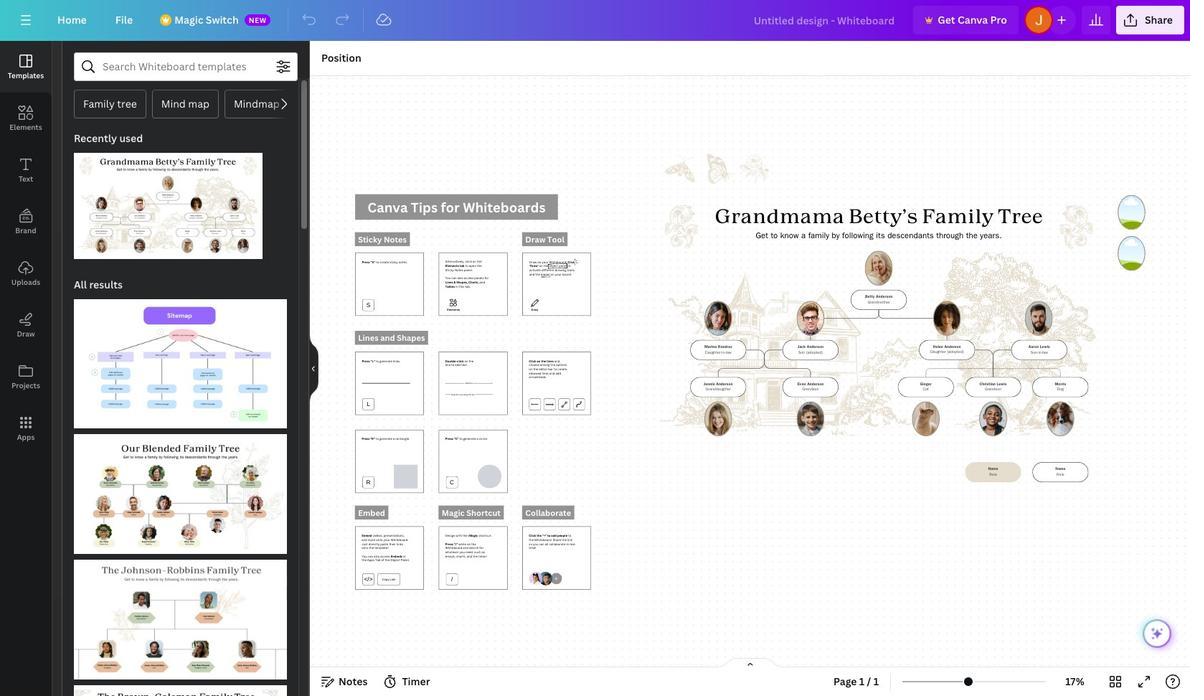 Task type: describe. For each thing, give the bounding box(es) containing it.
drag
[[451, 393, 456, 395]]

a inside grandmama betty's family tree get to know a family by following its descendants through the years.
[[801, 232, 806, 240]]

the inside grandmama betty's family tree get to know a family by following its descendants through the years.
[[966, 232, 978, 240]]

family tree
[[83, 97, 137, 111]]

press "s" to create sticky notes.
[[362, 260, 407, 264]]

tree
[[998, 204, 1043, 229]]

family inside grandmama betty's family tree get to know a family by following its descendants through the years.
[[922, 204, 994, 229]]

hide image
[[309, 334, 319, 403]]

draw tool
[[525, 234, 564, 244]]

whiteboard!
[[549, 260, 567, 264]]

draw button
[[0, 299, 52, 351]]

their
[[389, 542, 396, 546]]

generate for a
[[379, 437, 392, 441]]

0 horizontal spatial create
[[380, 260, 389, 264]]

embed for embed
[[358, 507, 385, 518]]

magic for magic switch
[[175, 13, 203, 27]]

to right "+"
[[547, 533, 550, 538]]

family
[[808, 232, 830, 240]]

get canva pro
[[938, 13, 1008, 27]]

mind
[[161, 97, 186, 111]]

draw left tool
[[525, 234, 545, 244]]

of
[[381, 558, 384, 562]]

1 vertical spatial onto
[[362, 546, 368, 550]]

in inside you can also access panels for lines & shapes, charts, and tables in this tab.
[[455, 284, 458, 288]]

press for press "l" to generate lines.
[[362, 359, 370, 363]]

for inside you can also access panels for lines & shapes, charts, and tables in this tab.
[[485, 276, 489, 280]]

open
[[469, 264, 476, 268]]

0 horizontal spatial text
[[459, 393, 463, 395]]

can for panel.
[[368, 554, 373, 558]]

embeds
[[391, 554, 402, 558]]

mindmap button
[[225, 90, 289, 118]]

with
[[456, 533, 462, 538]]

design
[[445, 533, 455, 538]]

on right eraser
[[551, 272, 554, 276]]

page 1 / 1
[[834, 675, 879, 688]]

real
[[570, 542, 575, 546]]

1 1 from the left
[[860, 675, 865, 688]]

descendants
[[888, 232, 934, 240]]

notes.
[[399, 260, 407, 264]]

notes inside alternatively, click on the elements tab to open the sticky notes panel.
[[455, 268, 463, 272]]

and left "shapes"
[[380, 332, 395, 343]]

elements inside button
[[10, 122, 42, 132]]

descendant waterfall family tree whiteboard in beige light brown grey delicate muted style group
[[74, 144, 263, 259]]

you for the
[[362, 554, 367, 558]]

magic for magic shortcut
[[442, 507, 465, 518]]

2 vertical spatial elements
[[447, 307, 460, 311]]

apps inside you can also access embeds in the apps tab of the object panel.
[[367, 558, 374, 562]]

share inside the click the "+" to add people to the whiteboard. share the link so you can all collaborate in real time!
[[553, 538, 561, 542]]

tree
[[117, 97, 137, 111]]

on inside alternatively, click on the elements tab to open the sticky notes panel.
[[472, 259, 476, 264]]

0 vertical spatial onto
[[376, 538, 383, 542]]

to inside the "double-click on the line to add text."
[[451, 363, 454, 367]]

mindmap
[[234, 97, 280, 111]]

on inside press "/" while on the whiteboard and search for whatever you need, such as emojis, charts, and the timer!
[[467, 542, 471, 546]]

press "/" while on the whiteboard and search for whatever you need, such as emojis, charts, and the timer!
[[445, 542, 487, 558]]

on up arrowheads.
[[529, 367, 533, 371]]

grandmama betty's family tree get to know a family by following its descendants through the years.
[[715, 204, 1043, 240]]

draw down "activate"
[[531, 308, 538, 311]]

add
[[465, 382, 469, 384]]

videos,
[[373, 533, 383, 538]]

elements inside alternatively, click on the elements tab to open the sticky notes panel.
[[445, 264, 459, 268]]

apps inside apps button
[[17, 432, 35, 442]]

descendant waterfall family tree whiteboard in pastel green light brown grey delicate muted style image
[[74, 560, 287, 680]]

to right people
[[568, 533, 571, 538]]

you can also access embeds in the apps tab of the object panel.
[[362, 554, 410, 562]]

on right the 'draw'
[[539, 264, 543, 268]]

you inside press "/" while on the whiteboard and search for whatever you need, such as emojis, charts, and the timer!
[[459, 550, 465, 554]]

elements button
[[0, 93, 52, 144]]

on up "activate"
[[537, 260, 541, 264]]

access for charts,
[[464, 276, 474, 280]]

click for whiteboard.
[[529, 533, 536, 538]]

1 horizontal spatial your
[[542, 260, 548, 264]]

double-click on the line to add text.
[[445, 359, 474, 367]]

magic shortcut
[[442, 507, 501, 518]]

the inside 'embed videos, presentations, and more onto your whiteboard. just directly paste their links onto the template!'
[[369, 546, 374, 550]]

following
[[842, 232, 874, 240]]

get inside grandmama betty's family tree get to know a family by following its descendants through the years.
[[756, 232, 768, 240]]

projects
[[11, 380, 40, 391]]

draw on your whiteboard! click 'draw' on the object panel to activate different drawing tools and the eraser on your board.
[[529, 260, 575, 276]]

double-
[[445, 359, 457, 363]]

0 vertical spatial lines
[[547, 359, 554, 363]]

tables
[[445, 284, 455, 288]]

sitemap whiteboard in green purple basic style image
[[74, 299, 287, 428]]

1 horizontal spatial text
[[469, 382, 473, 384]]

to right "r"
[[376, 437, 379, 441]]

you for lines
[[445, 276, 451, 280]]

and right editor
[[549, 371, 555, 375]]

to inside alternatively, click on the elements tab to open the sticky notes panel.
[[465, 264, 468, 268]]

descendant waterfall family tree whiteboard in light green light orange light blue delicate muted style group
[[74, 425, 287, 554]]

such
[[474, 550, 481, 554]]

add inside the click on the lines and choose among the options on the editor bar to create elbowed lines and add arrowheads.
[[556, 371, 561, 375]]

shortcut.
[[479, 533, 492, 538]]

"l"
[[370, 359, 375, 363]]

shortcut
[[466, 507, 501, 518]]

alternatively, click on the elements tab to open the sticky notes panel.
[[445, 259, 482, 272]]

and inside you can also access panels for lines & shapes, charts, and tables in this tab.
[[480, 280, 485, 284]]

generate right the "c"
[[463, 437, 476, 441]]

your inside 'embed videos, presentations, and more onto your whiteboard. just directly paste their links onto the template!'
[[383, 538, 390, 542]]

mind map button
[[152, 90, 219, 118]]

notes button
[[316, 670, 374, 693]]

apps button
[[0, 403, 52, 454]]

sticky notes
[[358, 234, 407, 244]]

side panel tab list
[[0, 41, 52, 454]]

family tree button
[[74, 90, 146, 118]]

click inside draw on your whiteboard! click 'draw' on the object panel to activate different drawing tools and the eraser on your board.
[[568, 260, 575, 264]]

'draw'
[[529, 264, 538, 268]]

"c"
[[454, 437, 459, 441]]

all
[[545, 542, 548, 546]]

mind map
[[161, 97, 210, 111]]

to inside draw on your whiteboard! click 'draw' on the object panel to activate different drawing tools and the eraser on your board.
[[568, 264, 571, 268]]

&
[[454, 280, 456, 284]]

tool
[[547, 234, 564, 244]]

sticky
[[389, 260, 398, 264]]

rectangle.
[[395, 437, 410, 441]]

lines inside you can also access panels for lines & shapes, charts, and tables in this tab.
[[445, 280, 453, 284]]

create inside the click on the lines and choose among the options on the editor bar to create elbowed lines and add arrowheads.
[[558, 367, 567, 371]]

drag the text along the line
[[451, 393, 475, 395]]

17%
[[1066, 675, 1085, 688]]

press for press "/" while on the whiteboard and search for whatever you need, such as emojis, charts, and the timer!
[[445, 542, 453, 546]]

family inside button
[[83, 97, 115, 111]]

add inside the "double-click on the line to add text."
[[455, 363, 460, 367]]

options
[[556, 363, 567, 367]]

map
[[188, 97, 210, 111]]

and left search
[[463, 546, 468, 550]]

whiteboard. inside 'embed videos, presentations, and more onto your whiteboard. just directly paste their links onto the template!'
[[391, 538, 408, 542]]

lines and shapes
[[358, 332, 425, 343]]

you inside the click the "+" to add people to the whiteboard. share the link so you can all collaborate in real time!
[[533, 542, 538, 546]]

object
[[390, 558, 400, 562]]

arrowheads.
[[529, 375, 547, 379]]

different
[[542, 268, 554, 272]]

timer
[[402, 675, 430, 688]]

can for in
[[451, 276, 457, 280]]

show pages image
[[716, 658, 785, 669]]

in inside the click the "+" to add people to the whiteboard. share the link so you can all collaborate in real time!
[[566, 542, 569, 546]]

people
[[557, 533, 568, 538]]

/magic
[[468, 533, 478, 538]]

on up editor
[[537, 359, 541, 363]]

click for add
[[457, 359, 464, 363]]

/
[[868, 675, 872, 688]]



Task type: vqa. For each thing, say whether or not it's contained in the screenshot.


Task type: locate. For each thing, give the bounding box(es) containing it.
2 whiteboard. from the left
[[534, 538, 552, 542]]

also for shapes,
[[457, 276, 463, 280]]

0 vertical spatial family
[[83, 97, 115, 111]]

embed inside 'embed videos, presentations, and more onto your whiteboard. just directly paste their links onto the template!'
[[362, 533, 372, 538]]

home
[[57, 13, 87, 27]]

1 horizontal spatial a
[[477, 437, 478, 441]]

elements up text button
[[10, 122, 42, 132]]

can left all
[[539, 542, 544, 546]]

1 vertical spatial click
[[457, 359, 464, 363]]

2 horizontal spatial notes
[[455, 268, 463, 272]]

pro
[[991, 13, 1008, 27]]

in right embeds
[[403, 554, 406, 558]]

template!
[[375, 546, 389, 550]]

2 horizontal spatial your
[[555, 272, 562, 276]]

embed for embed videos, presentations, and more onto your whiteboard. just directly paste their links onto the template!
[[362, 533, 372, 538]]

0 vertical spatial apps
[[17, 432, 35, 442]]

draw up projects button
[[17, 329, 35, 339]]

circle.
[[479, 437, 488, 441]]

to right the "c"
[[459, 437, 462, 441]]

line left "text." at bottom left
[[445, 363, 450, 367]]

family up through
[[922, 204, 994, 229]]

1 horizontal spatial lines
[[445, 280, 453, 284]]

can inside you can also access embeds in the apps tab of the object panel.
[[368, 554, 373, 558]]

among
[[540, 363, 550, 367]]

share inside "dropdown button"
[[1146, 13, 1174, 27]]

0 vertical spatial click
[[568, 260, 575, 264]]

alternatively,
[[445, 259, 465, 264]]

press left "r"
[[362, 437, 369, 441]]

draw inside button
[[17, 329, 35, 339]]

2 1 from the left
[[874, 675, 879, 688]]

click up so
[[529, 533, 536, 538]]

0 vertical spatial line
[[445, 363, 450, 367]]

0 vertical spatial can
[[451, 276, 457, 280]]

onto right more at the left bottom of page
[[376, 538, 383, 542]]

know
[[780, 232, 799, 240]]

you down just
[[362, 554, 367, 558]]

press
[[362, 260, 370, 264], [362, 359, 370, 363], [362, 437, 369, 441], [445, 437, 453, 441], [445, 542, 453, 546]]

you left need,
[[459, 550, 465, 554]]

create right "bar"
[[558, 367, 567, 371]]

eraser
[[541, 272, 550, 276]]

access inside you can also access embeds in the apps tab of the object panel.
[[380, 554, 390, 558]]

1 vertical spatial notes
[[455, 268, 463, 272]]

1 vertical spatial sticky
[[445, 268, 454, 272]]

object
[[549, 264, 558, 268]]

click
[[568, 260, 575, 264], [529, 359, 536, 363], [529, 533, 536, 538]]

0 vertical spatial you
[[445, 276, 451, 280]]

also for tab
[[374, 554, 380, 558]]

for inside press "/" while on the whiteboard and search for whatever you need, such as emojis, charts, and the timer!
[[479, 546, 484, 550]]

time!
[[529, 546, 536, 550]]

generate right "r"
[[379, 437, 392, 441]]

and down the 'draw'
[[529, 272, 535, 276]]

the inside the "double-click on the line to add text."
[[469, 359, 474, 363]]

embed videos, presentations, and more onto your whiteboard. just directly paste their links onto the template!
[[362, 533, 408, 550]]

0 horizontal spatial whiteboard.
[[391, 538, 408, 542]]

0 vertical spatial lines
[[445, 280, 453, 284]]

0 horizontal spatial also
[[374, 554, 380, 558]]

0 horizontal spatial you
[[362, 554, 367, 558]]

1 horizontal spatial family
[[922, 204, 994, 229]]

years.
[[980, 232, 1002, 240]]

0 vertical spatial add
[[455, 363, 460, 367]]

notes left the timer button
[[339, 675, 368, 688]]

1 vertical spatial you
[[459, 550, 465, 554]]

descendant waterfall family tree whiteboard in beige light brown grey delicate muted style image
[[74, 153, 263, 259]]

1 horizontal spatial onto
[[376, 538, 383, 542]]

a right know
[[801, 232, 806, 240]]

tab
[[375, 558, 380, 562]]

tools
[[567, 268, 574, 272]]

results
[[89, 278, 123, 291]]

by
[[832, 232, 840, 240]]

also right &
[[457, 276, 463, 280]]

lines
[[445, 280, 453, 284], [358, 332, 378, 343]]

charts,
[[456, 554, 466, 558]]

lines up "l"
[[358, 332, 378, 343]]

on
[[472, 259, 476, 264], [537, 260, 541, 264], [539, 264, 543, 268], [551, 272, 554, 276], [464, 359, 468, 363], [537, 359, 541, 363], [529, 367, 533, 371], [467, 542, 471, 546]]

whatever
[[445, 550, 459, 554]]

and left more at the left bottom of page
[[362, 538, 367, 542]]

add right "bar"
[[556, 371, 561, 375]]

1 horizontal spatial can
[[451, 276, 457, 280]]

timer!
[[478, 554, 487, 558]]

your up the 'different'
[[542, 260, 548, 264]]

1 vertical spatial lines
[[542, 371, 549, 375]]

0 horizontal spatial click
[[457, 359, 464, 363]]

get left canva
[[938, 13, 956, 27]]

sticky down 'alternatively,'
[[445, 268, 454, 272]]

press "l" to generate lines.
[[362, 359, 400, 363]]

lines left &
[[445, 280, 453, 284]]

1 vertical spatial can
[[539, 542, 544, 546]]

get down grandmama
[[756, 232, 768, 240]]

0 horizontal spatial access
[[380, 554, 390, 558]]

you right so
[[533, 542, 538, 546]]

text left along
[[459, 393, 463, 395]]

in inside you can also access embeds in the apps tab of the object panel.
[[403, 554, 406, 558]]

lines
[[547, 359, 554, 363], [542, 371, 549, 375]]

descendant waterfall family tree whiteboard in pastel green light brown grey delicate muted style group
[[74, 551, 287, 680]]

you left &
[[445, 276, 451, 280]]

1 vertical spatial create
[[558, 367, 567, 371]]

collaborate
[[525, 507, 571, 518]]

0 horizontal spatial for
[[479, 546, 484, 550]]

a left circle.
[[477, 437, 478, 441]]

add left "text." at bottom left
[[455, 363, 460, 367]]

1 vertical spatial access
[[380, 554, 390, 558]]

used
[[119, 131, 143, 145]]

switch
[[206, 13, 239, 27]]

17% button
[[1052, 670, 1099, 693]]

press left "l"
[[362, 359, 370, 363]]

0 vertical spatial text
[[469, 382, 473, 384]]

share button
[[1117, 6, 1185, 34]]

tab.
[[465, 284, 470, 288]]

2 vertical spatial add
[[551, 533, 557, 538]]

line right along
[[472, 393, 475, 395]]

2 vertical spatial in
[[403, 554, 406, 558]]

tab
[[460, 264, 464, 268]]

click for options
[[529, 359, 536, 363]]

home link
[[46, 6, 98, 34]]

bar
[[548, 367, 553, 371]]

1 vertical spatial get
[[756, 232, 768, 240]]

2 vertical spatial can
[[368, 554, 373, 558]]

access down panel.
[[464, 276, 474, 280]]

1 horizontal spatial you
[[445, 276, 451, 280]]

2 vertical spatial your
[[383, 538, 390, 542]]

whiteboard. right paste
[[391, 538, 408, 542]]

to inside the click on the lines and choose among the options on the editor bar to create elbowed lines and add arrowheads.
[[554, 367, 557, 371]]

on right while
[[467, 542, 471, 546]]

to right "tab"
[[465, 264, 468, 268]]

1 vertical spatial in
[[566, 542, 569, 546]]

descendant waterfall family tree whiteboard in light green light orange light blue delicate muted style image
[[74, 434, 287, 554]]

1 horizontal spatial whiteboard.
[[534, 538, 552, 542]]

0 vertical spatial in
[[455, 284, 458, 288]]

0 vertical spatial get
[[938, 13, 956, 27]]

in left this
[[455, 284, 458, 288]]

uploads
[[11, 277, 40, 287]]

recently
[[74, 131, 117, 145]]

emojis,
[[445, 554, 455, 558]]

charts,
[[468, 280, 479, 284]]

click up elbowed
[[529, 359, 536, 363]]

0 horizontal spatial get
[[756, 232, 768, 240]]

1 vertical spatial for
[[479, 546, 484, 550]]

ancestral portrait family tree whiteboard in brown pastel blue delicate muted style image
[[74, 685, 287, 696]]

search
[[469, 546, 479, 550]]

along
[[463, 393, 468, 395]]

access for of
[[380, 554, 390, 558]]

magic
[[175, 13, 203, 27], [442, 507, 465, 518]]

apps
[[17, 432, 35, 442], [367, 558, 374, 562]]

0 horizontal spatial can
[[368, 554, 373, 558]]

1 horizontal spatial notes
[[384, 234, 407, 244]]

and right charts,
[[480, 280, 485, 284]]

lines down among
[[542, 371, 549, 375]]

file
[[115, 13, 133, 27]]

0 horizontal spatial you
[[459, 550, 465, 554]]

to left "text." at bottom left
[[451, 363, 454, 367]]

embed up videos,
[[358, 507, 385, 518]]

to left know
[[771, 232, 778, 240]]

ancestral portrait family tree whiteboard in brown pastel blue delicate muted style group
[[74, 677, 287, 696]]

2 horizontal spatial can
[[539, 542, 544, 546]]

0 vertical spatial click
[[465, 259, 472, 264]]

and inside 'embed videos, presentations, and more onto your whiteboard. just directly paste their links onto the template!'
[[362, 538, 367, 542]]

0 horizontal spatial 1
[[860, 675, 865, 688]]

apps left tab
[[367, 558, 374, 562]]

generate
[[379, 359, 392, 363], [379, 437, 392, 441], [463, 437, 476, 441]]

1 vertical spatial share
[[553, 538, 561, 542]]

for right search
[[479, 546, 484, 550]]

get
[[938, 13, 956, 27], [756, 232, 768, 240]]

your
[[542, 260, 548, 264], [555, 272, 562, 276], [383, 538, 390, 542]]

your left board.
[[555, 272, 562, 276]]

click inside the "double-click on the line to add text."
[[457, 359, 464, 363]]

notes up sticky
[[384, 234, 407, 244]]

brand
[[15, 225, 36, 235]]

get canva pro button
[[914, 6, 1019, 34]]

lines up "bar"
[[547, 359, 554, 363]]

more
[[368, 538, 375, 542]]

and right among
[[554, 359, 560, 363]]

can left tab
[[368, 554, 373, 558]]

press left "/"
[[445, 542, 453, 546]]

can inside you can also access panels for lines & shapes, charts, and tables in this tab.
[[451, 276, 457, 280]]

to inside grandmama betty's family tree get to know a family by following its descendants through the years.
[[771, 232, 778, 240]]

on inside the "double-click on the line to add text."
[[464, 359, 468, 363]]

0 horizontal spatial sticky
[[358, 234, 382, 244]]

press left the "c"
[[445, 437, 453, 441]]

1 vertical spatial line
[[472, 393, 475, 395]]

sticky inside alternatively, click on the elements tab to open the sticky notes panel.
[[445, 268, 454, 272]]

embed up just
[[362, 533, 372, 538]]

0 vertical spatial notes
[[384, 234, 407, 244]]

notes down 'alternatively,'
[[455, 268, 463, 272]]

0 vertical spatial sticky
[[358, 234, 382, 244]]

text right add on the left
[[469, 382, 473, 384]]

line inside the "double-click on the line to add text."
[[445, 363, 450, 367]]

whiteboard.
[[391, 538, 408, 542], [534, 538, 552, 542]]

elements down tables
[[447, 307, 460, 311]]

position
[[322, 51, 362, 65]]

1 horizontal spatial you
[[533, 542, 538, 546]]

new
[[249, 15, 267, 25]]

a left rectangle.
[[393, 437, 395, 441]]

0 vertical spatial elements
[[10, 122, 42, 132]]

on up panel.
[[472, 259, 476, 264]]

in left real
[[566, 542, 569, 546]]

click up tools
[[568, 260, 575, 264]]

1 vertical spatial lines
[[358, 332, 378, 343]]

1 left / at bottom
[[860, 675, 865, 688]]

create left sticky
[[380, 260, 389, 264]]

1 right / at bottom
[[874, 675, 879, 688]]

1 vertical spatial your
[[555, 272, 562, 276]]

elements left "tab"
[[445, 264, 459, 268]]

0 vertical spatial you
[[533, 542, 538, 546]]

main menu bar
[[0, 0, 1191, 41]]

"/"
[[454, 542, 458, 546]]

1 vertical spatial apps
[[367, 558, 374, 562]]

1 vertical spatial embed
[[362, 533, 372, 538]]

to right "l"
[[376, 359, 379, 363]]

your up template!
[[383, 538, 390, 542]]

magic up design
[[442, 507, 465, 518]]

0 vertical spatial access
[[464, 276, 474, 280]]

so
[[529, 542, 532, 546]]

1 vertical spatial elements
[[445, 264, 459, 268]]

0 horizontal spatial a
[[393, 437, 395, 441]]

magic inside 'main' menu bar
[[175, 13, 203, 27]]

1 whiteboard. from the left
[[391, 538, 408, 542]]

draw
[[525, 234, 545, 244], [529, 260, 537, 264], [531, 308, 538, 311], [17, 329, 35, 339]]

click the "+" to add people to the whiteboard. share the link so you can all collaborate in real time!
[[529, 533, 575, 550]]

1 horizontal spatial line
[[472, 393, 475, 395]]

1 horizontal spatial magic
[[442, 507, 465, 518]]

1 horizontal spatial access
[[464, 276, 474, 280]]

0 horizontal spatial share
[[553, 538, 561, 542]]

can up tables
[[451, 276, 457, 280]]

click inside the click the "+" to add people to the whiteboard. share the link so you can all collaborate in real time!
[[529, 533, 536, 538]]

generate left the lines.
[[379, 359, 392, 363]]

for right panels
[[485, 276, 489, 280]]

also inside you can also access panels for lines & shapes, charts, and tables in this tab.
[[457, 276, 463, 280]]

0 horizontal spatial onto
[[362, 546, 368, 550]]

text button
[[0, 144, 52, 196]]

family left tree
[[83, 97, 115, 111]]

access down template!
[[380, 554, 390, 558]]

in
[[455, 284, 458, 288], [566, 542, 569, 546], [403, 554, 406, 558]]

1 horizontal spatial 1
[[874, 675, 879, 688]]

the
[[966, 232, 978, 240], [477, 259, 482, 264], [477, 264, 482, 268], [544, 264, 548, 268], [535, 272, 540, 276], [469, 359, 474, 363], [541, 359, 546, 363], [550, 363, 555, 367], [533, 367, 538, 371], [456, 393, 459, 395], [469, 393, 471, 395], [463, 533, 467, 538], [537, 533, 542, 538], [529, 538, 534, 542], [562, 538, 567, 542], [471, 542, 476, 546], [369, 546, 374, 550], [473, 554, 478, 558], [362, 558, 366, 562], [385, 558, 390, 562]]

1 vertical spatial text
[[459, 393, 463, 395]]

click inside alternatively, click on the elements tab to open the sticky notes panel.
[[465, 259, 472, 264]]

to right "bar"
[[554, 367, 557, 371]]

to right panel
[[568, 264, 571, 268]]

0 horizontal spatial lines
[[358, 332, 378, 343]]

file button
[[104, 6, 144, 34]]

1 vertical spatial add
[[556, 371, 561, 375]]

all results
[[74, 278, 123, 291]]

to right "s"
[[376, 260, 379, 264]]

and right 'charts,'
[[467, 554, 472, 558]]

1 vertical spatial family
[[922, 204, 994, 229]]

templates button
[[0, 41, 52, 93]]

press inside press "/" while on the whiteboard and search for whatever you need, such as emojis, charts, and the timer!
[[445, 542, 453, 546]]

2 horizontal spatial a
[[801, 232, 806, 240]]

2 vertical spatial click
[[529, 533, 536, 538]]

shapes
[[397, 332, 425, 343]]

just
[[362, 542, 368, 546]]

1 horizontal spatial for
[[485, 276, 489, 280]]

whiteboard. inside the click the "+" to add people to the whiteboard. share the link so you can all collaborate in real time!
[[534, 538, 552, 542]]

1 horizontal spatial get
[[938, 13, 956, 27]]

1 vertical spatial also
[[374, 554, 380, 558]]

magic switch
[[175, 13, 239, 27]]

press for press "r" to generate a rectangle. press "c" to generate a circle.
[[362, 437, 369, 441]]

0 horizontal spatial magic
[[175, 13, 203, 27]]

add inside the click the "+" to add people to the whiteboard. share the link so you can all collaborate in real time!
[[551, 533, 557, 538]]

draw inside draw on your whiteboard! click 'draw' on the object panel to activate different drawing tools and the eraser on your board.
[[529, 260, 537, 264]]

also
[[457, 276, 463, 280], [374, 554, 380, 558]]

get inside get canva pro button
[[938, 13, 956, 27]]

0 horizontal spatial your
[[383, 538, 390, 542]]

sitemap whiteboard in green purple basic style group
[[74, 291, 287, 428]]

1 vertical spatial click
[[529, 359, 536, 363]]

"+"
[[542, 533, 547, 538]]

position button
[[316, 47, 367, 70]]

access inside you can also access panels for lines & shapes, charts, and tables in this tab.
[[464, 276, 474, 280]]

and
[[529, 272, 535, 276], [480, 280, 485, 284], [380, 332, 395, 343], [554, 359, 560, 363], [549, 371, 555, 375], [362, 538, 367, 542], [463, 546, 468, 550], [467, 554, 472, 558]]

you
[[445, 276, 451, 280], [362, 554, 367, 558]]

0 vertical spatial also
[[457, 276, 463, 280]]

Search Whiteboard templates search field
[[103, 53, 269, 80]]

its
[[876, 232, 885, 240]]

to
[[771, 232, 778, 240], [376, 260, 379, 264], [465, 264, 468, 268], [568, 264, 571, 268], [376, 359, 379, 363], [451, 363, 454, 367], [554, 367, 557, 371], [376, 437, 379, 441], [459, 437, 462, 441], [547, 533, 550, 538], [568, 533, 571, 538]]

0 horizontal spatial notes
[[339, 675, 368, 688]]

1 horizontal spatial click
[[465, 259, 472, 264]]

whiteboard. right so
[[534, 538, 552, 542]]

sticky up "s"
[[358, 234, 382, 244]]

collaborate
[[549, 542, 566, 546]]

Design title text field
[[743, 6, 908, 34]]

also inside you can also access embeds in the apps tab of the object panel.
[[374, 554, 380, 558]]

1 horizontal spatial sticky
[[445, 268, 454, 272]]

1 vertical spatial magic
[[442, 507, 465, 518]]

page
[[834, 675, 857, 688]]

notes inside button
[[339, 675, 368, 688]]

you inside you can also access embeds in the apps tab of the object panel.
[[362, 554, 367, 558]]

draw up "activate"
[[529, 260, 537, 264]]

add left people
[[551, 533, 557, 538]]

0 vertical spatial share
[[1146, 13, 1174, 27]]

press left "s"
[[362, 260, 370, 264]]

magic left switch
[[175, 13, 203, 27]]

on right double-
[[464, 359, 468, 363]]

1 horizontal spatial create
[[558, 367, 567, 371]]

you inside you can also access panels for lines & shapes, charts, and tables in this tab.
[[445, 276, 451, 280]]

press for press "s" to create sticky notes.
[[362, 260, 370, 264]]

0 vertical spatial embed
[[358, 507, 385, 518]]

onto left directly
[[362, 546, 368, 550]]

1 horizontal spatial apps
[[367, 558, 374, 562]]

text
[[19, 174, 33, 184]]

generate for lines.
[[379, 359, 392, 363]]

canva assistant image
[[1150, 626, 1166, 642]]

click inside the click on the lines and choose among the options on the editor bar to create elbowed lines and add arrowheads.
[[529, 359, 536, 363]]

click for to
[[465, 259, 472, 264]]

0 horizontal spatial in
[[403, 554, 406, 558]]

and inside draw on your whiteboard! click 'draw' on the object panel to activate different drawing tools and the eraser on your board.
[[529, 272, 535, 276]]

can inside the click the "+" to add people to the whiteboard. share the link so you can all collaborate in real time!
[[539, 542, 544, 546]]

link
[[567, 538, 572, 542]]

0 vertical spatial your
[[542, 260, 548, 264]]

0 horizontal spatial family
[[83, 97, 115, 111]]

also left of
[[374, 554, 380, 558]]

press "r" to generate a rectangle. press "c" to generate a circle.
[[362, 437, 488, 441]]

add
[[455, 363, 460, 367], [556, 371, 561, 375], [551, 533, 557, 538]]

apps down projects
[[17, 432, 35, 442]]



